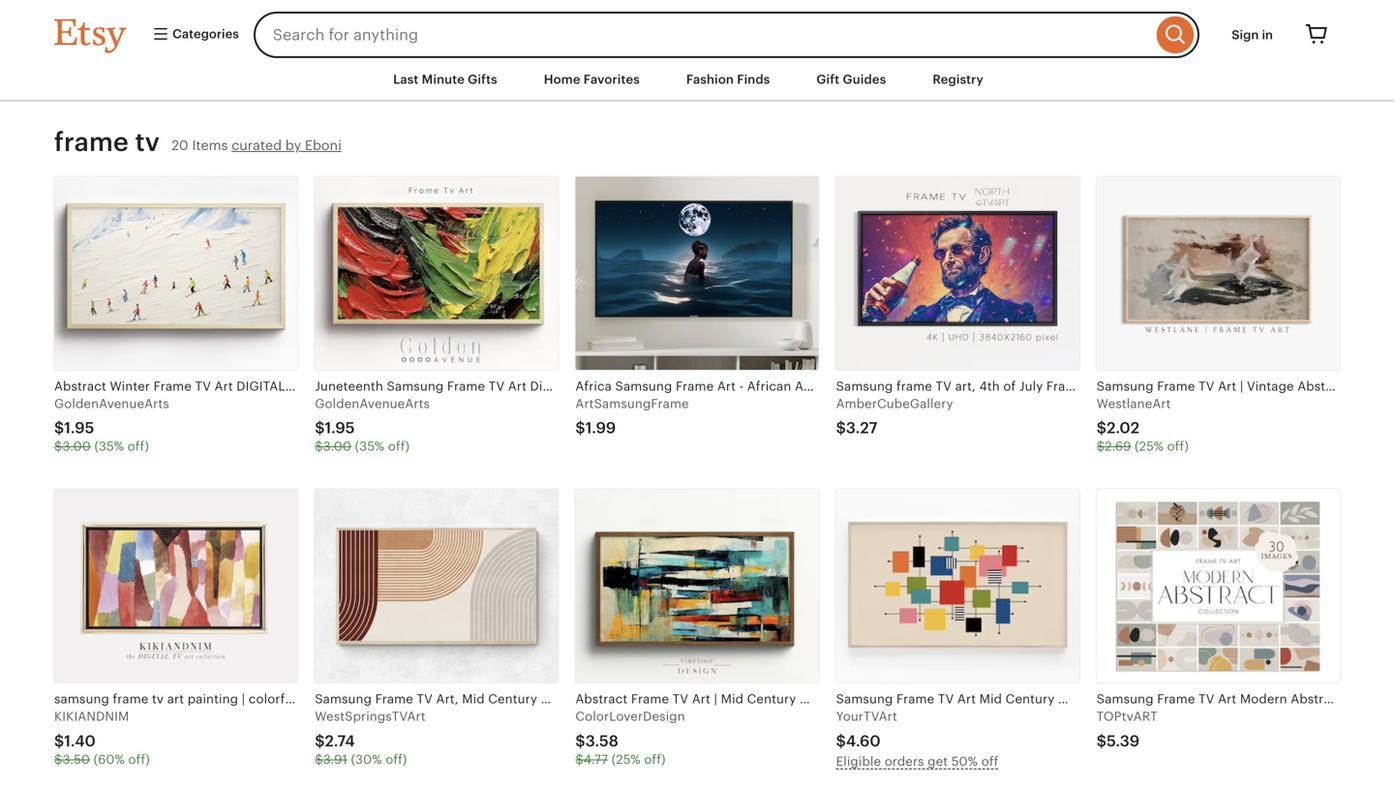 Task type: locate. For each thing, give the bounding box(es) containing it.
1 1.95 from the left
[[64, 419, 94, 437]]

goldenavenuearts for juneteenth samsung frame tv art digital download, frame tv black history downloadable abstract painting for tv screensaver image
[[315, 396, 430, 411]]

1 horizontal spatial goldenavenuearts $ 1.95 $ 3.00 (35% off)
[[315, 396, 430, 454]]

sign
[[1232, 28, 1259, 42]]

abstract frame tv art | mid century modern abstract painting samsung frame tv art modern vintage mcm colorful contemporary lg tv art image
[[575, 489, 819, 682]]

off) inside westspringstvart $ 2.74 $ 3.91 (30% off)
[[386, 752, 407, 767]]

samsung frame tv art, mid century modern shape art, abstract tv art, instant download, tv wallpaper, digital tv art, digital download image
[[315, 489, 558, 682]]

off) inside kikiandnim $ 1.40 $ 3.50 (60% off)
[[128, 752, 150, 767]]

toptvart $ 5.39
[[1097, 709, 1158, 750]]

1.95 for juneteenth samsung frame tv art digital download, frame tv black history downloadable abstract painting for tv screensaver image
[[325, 419, 355, 437]]

samsung frame tv art painting | colorful abstract frame tv art | modern samsung art tv | abstract tv art | digital download image
[[54, 489, 297, 682]]

$ inside toptvart $ 5.39
[[1097, 732, 1107, 750]]

frame
[[54, 127, 129, 157]]

minute
[[422, 72, 465, 87]]

off) for abstract frame tv art | mid century modern abstract painting samsung frame tv art modern vintage mcm colorful contemporary lg tv art image
[[644, 752, 666, 767]]

categories
[[169, 27, 239, 41]]

(25% inside colorloverdesign $ 3.58 $ 4.77 (25% off)
[[612, 752, 641, 767]]

yourtvart
[[836, 709, 897, 724]]

fashion
[[686, 72, 734, 87]]

orders
[[885, 754, 924, 769]]

0 horizontal spatial goldenavenuearts $ 1.95 $ 3.00 (35% off)
[[54, 396, 169, 454]]

(35%
[[94, 439, 124, 454], [355, 439, 385, 454]]

None search field
[[253, 12, 1200, 58]]

0 horizontal spatial 3.00
[[62, 439, 91, 454]]

eboni
[[305, 138, 342, 153]]

0 vertical spatial (25%
[[1135, 439, 1164, 454]]

off
[[981, 754, 999, 769]]

finds
[[737, 72, 770, 87]]

1.95
[[64, 419, 94, 437], [325, 419, 355, 437]]

1 horizontal spatial 1.95
[[325, 419, 355, 437]]

2 goldenavenuearts from the left
[[315, 396, 430, 411]]

1 horizontal spatial 3.00
[[323, 439, 352, 454]]

off) inside colorloverdesign $ 3.58 $ 4.77 (25% off)
[[644, 752, 666, 767]]

kikiandnim
[[54, 709, 129, 724]]

artsamsungframe $ 1.99
[[575, 396, 689, 437]]

50%
[[951, 754, 978, 769]]

ambercubegallery
[[836, 396, 953, 411]]

off) for samsung frame tv art | vintage abstract calla lily painting | digital download tv234 image
[[1167, 439, 1189, 454]]

(35% for juneteenth samsung frame tv art digital download, frame tv black history downloadable abstract painting for tv screensaver image
[[355, 439, 385, 454]]

(25% inside westlaneart $ 2.02 $ 2.69 (25% off)
[[1135, 439, 1164, 454]]

(25% right the 2.69
[[1135, 439, 1164, 454]]

2.02
[[1107, 419, 1140, 437]]

last minute gifts link
[[379, 62, 512, 97]]

off) for the abstract winter frame tv art digital download | ski snow painting for tv | pop art modern frame tv art file | colorful christmas tv art image
[[127, 439, 149, 454]]

1 (35% from the left
[[94, 439, 124, 454]]

off) inside westlaneart $ 2.02 $ 2.69 (25% off)
[[1167, 439, 1189, 454]]

1 horizontal spatial (35%
[[355, 439, 385, 454]]

1 horizontal spatial goldenavenuearts
[[315, 396, 430, 411]]

africa samsung frame art - african art ocean art ethiopian girl art moon art for samsung the frame - art for samsung frame tv image
[[575, 177, 819, 370]]

menu bar containing last minute gifts
[[19, 58, 1375, 102]]

goldenavenuearts
[[54, 396, 169, 411], [315, 396, 430, 411]]

goldenavenuearts $ 1.95 $ 3.00 (35% off)
[[54, 396, 169, 454], [315, 396, 430, 454]]

off)
[[127, 439, 149, 454], [388, 439, 410, 454], [1167, 439, 1189, 454], [128, 752, 150, 767], [386, 752, 407, 767], [644, 752, 666, 767]]

registry link
[[918, 62, 998, 97]]

none search field inside banner
[[253, 12, 1200, 58]]

menu bar
[[19, 58, 1375, 102]]

2 1.95 from the left
[[325, 419, 355, 437]]

3.00
[[62, 439, 91, 454], [323, 439, 352, 454]]

westspringstvart
[[315, 709, 426, 724]]

(60%
[[94, 752, 125, 767]]

artsamsungframe
[[575, 396, 689, 411]]

samsung frame tv art | vintage abstract calla lily painting | digital download tv234 image
[[1097, 177, 1340, 370]]

0 horizontal spatial (35%
[[94, 439, 124, 454]]

gifts
[[468, 72, 497, 87]]

1 vertical spatial (25%
[[612, 752, 641, 767]]

home
[[544, 72, 580, 87]]

2.74
[[325, 732, 355, 750]]

(25% right 4.77
[[612, 752, 641, 767]]

eligible orders get 50% off button
[[836, 752, 1079, 771]]

sign in
[[1232, 28, 1273, 42]]

20 items curated by eboni
[[171, 138, 342, 153]]

guides
[[843, 72, 886, 87]]

off) for samsung frame tv art, mid century modern shape art, abstract tv art, instant download, tv wallpaper, digital tv art, digital download image
[[386, 752, 407, 767]]

2 (35% from the left
[[355, 439, 385, 454]]

1.95 for the abstract winter frame tv art digital download | ski snow painting for tv | pop art modern frame tv art file | colorful christmas tv art image
[[64, 419, 94, 437]]

1 3.00 from the left
[[62, 439, 91, 454]]

registry
[[933, 72, 984, 87]]

1 goldenavenuearts $ 1.95 $ 3.00 (35% off) from the left
[[54, 396, 169, 454]]

3.50
[[62, 752, 90, 767]]

fashion finds
[[686, 72, 770, 87]]

1 horizontal spatial (25%
[[1135, 439, 1164, 454]]

ambercubegallery $ 3.27
[[836, 396, 953, 437]]

2 3.00 from the left
[[323, 439, 352, 454]]

2 goldenavenuearts $ 1.95 $ 3.00 (35% off) from the left
[[315, 396, 430, 454]]

0 horizontal spatial 1.95
[[64, 419, 94, 437]]

juneteenth samsung frame tv art digital download, frame tv black history downloadable abstract painting for tv screensaver image
[[315, 177, 558, 370]]

3.27
[[846, 419, 878, 437]]

samsung frame tv art mid century modern, abstract art for the frame tv, colourful geometric artwork, contemporary art, digital download image
[[836, 489, 1079, 682]]

banner
[[19, 0, 1375, 58]]

1 goldenavenuearts from the left
[[54, 396, 169, 411]]

0 horizontal spatial (25%
[[612, 752, 641, 767]]

4.77
[[584, 752, 608, 767]]

last minute gifts
[[393, 72, 497, 87]]

0 horizontal spatial goldenavenuearts
[[54, 396, 169, 411]]

eligible
[[836, 754, 881, 769]]

$ inside yourtvart $ 4.60 eligible orders get 50% off
[[836, 732, 846, 750]]

(25%
[[1135, 439, 1164, 454], [612, 752, 641, 767]]

Search for anything text field
[[253, 12, 1152, 58]]

$
[[54, 419, 64, 437], [315, 419, 325, 437], [575, 419, 585, 437], [836, 419, 846, 437], [1097, 419, 1107, 437], [54, 439, 62, 454], [315, 439, 323, 454], [1097, 439, 1105, 454], [54, 732, 64, 750], [315, 732, 325, 750], [575, 732, 585, 750], [836, 732, 846, 750], [1097, 732, 1107, 750], [54, 752, 62, 767], [315, 752, 323, 767], [575, 752, 584, 767]]

$ inside artsamsungframe $ 1.99
[[575, 419, 585, 437]]



Task type: vqa. For each thing, say whether or not it's contained in the screenshot.
AmberCubeGallery at the right bottom of page
yes



Task type: describe. For each thing, give the bounding box(es) containing it.
gift guides
[[817, 72, 886, 87]]

3.91
[[323, 752, 347, 767]]

gift guides link
[[802, 62, 901, 97]]

items
[[192, 138, 228, 153]]

(35% for the abstract winter frame tv art digital download | ski snow painting for tv | pop art modern frame tv art file | colorful christmas tv art image
[[94, 439, 124, 454]]

home favorites link
[[529, 62, 654, 97]]

(30%
[[351, 752, 382, 767]]

home favorites
[[544, 72, 640, 87]]

by
[[285, 138, 301, 153]]

(25% for 3.58
[[612, 752, 641, 767]]

goldenavenuearts $ 1.95 $ 3.00 (35% off) for the abstract winter frame tv art digital download | ski snow painting for tv | pop art modern frame tv art file | colorful christmas tv art image
[[54, 396, 169, 454]]

in
[[1262, 28, 1273, 42]]

frame tv
[[54, 127, 160, 157]]

1.99
[[585, 419, 616, 437]]

last
[[393, 72, 419, 87]]

3.00 for the abstract winter frame tv art digital download | ski snow painting for tv | pop art modern frame tv art file | colorful christmas tv art image
[[62, 439, 91, 454]]

off) for juneteenth samsung frame tv art digital download, frame tv black history downloadable abstract painting for tv screensaver image
[[388, 439, 410, 454]]

20
[[171, 138, 188, 153]]

$ inside the ambercubegallery $ 3.27
[[836, 419, 846, 437]]

colorloverdesign
[[575, 709, 685, 724]]

2.69
[[1105, 439, 1131, 454]]

curated by eboni link
[[232, 138, 342, 153]]

off) for "samsung frame tv art painting | colorful abstract frame tv art | modern samsung art tv | abstract tv art | digital download" image
[[128, 752, 150, 767]]

gift
[[817, 72, 840, 87]]

get
[[928, 754, 948, 769]]

1.40
[[64, 732, 96, 750]]

yourtvart $ 4.60 eligible orders get 50% off
[[836, 709, 999, 769]]

4.60
[[846, 732, 881, 750]]

favorites
[[584, 72, 640, 87]]

3.00 for juneteenth samsung frame tv art digital download, frame tv black history downloadable abstract painting for tv screensaver image
[[323, 439, 352, 454]]

tv
[[135, 127, 160, 157]]

fashion finds link
[[672, 62, 785, 97]]

goldenavenuearts for the abstract winter frame tv art digital download | ski snow painting for tv | pop art modern frame tv art file | colorful christmas tv art image
[[54, 396, 169, 411]]

samsung frame tv art modern abstract collection, frame tv modern abstract bundle, frame tv art boho, frame tv modern geometric art, bauhaus image
[[1097, 489, 1340, 682]]

toptvart
[[1097, 709, 1158, 724]]

westspringstvart $ 2.74 $ 3.91 (30% off)
[[315, 709, 426, 767]]

abstract winter frame tv art digital download | ski snow painting for tv | pop art modern frame tv art file | colorful christmas tv art image
[[54, 177, 297, 370]]

colorloverdesign $ 3.58 $ 4.77 (25% off)
[[575, 709, 685, 767]]

categories button
[[137, 17, 248, 52]]

curated
[[232, 138, 282, 153]]

sign in button
[[1217, 17, 1288, 52]]

goldenavenuearts $ 1.95 $ 3.00 (35% off) for juneteenth samsung frame tv art digital download, frame tv black history downloadable abstract painting for tv screensaver image
[[315, 396, 430, 454]]

(25% for 2.02
[[1135, 439, 1164, 454]]

3.58
[[585, 732, 619, 750]]

westlaneart $ 2.02 $ 2.69 (25% off)
[[1097, 396, 1189, 454]]

5.39
[[1107, 732, 1140, 750]]

banner containing categories
[[19, 0, 1375, 58]]

kikiandnim $ 1.40 $ 3.50 (60% off)
[[54, 709, 150, 767]]

samsung frame tv art, 4th of july frame tv art , american history frame tv art, abraham lincoln, american history, frame tv art image
[[836, 177, 1079, 370]]

westlaneart
[[1097, 396, 1171, 411]]



